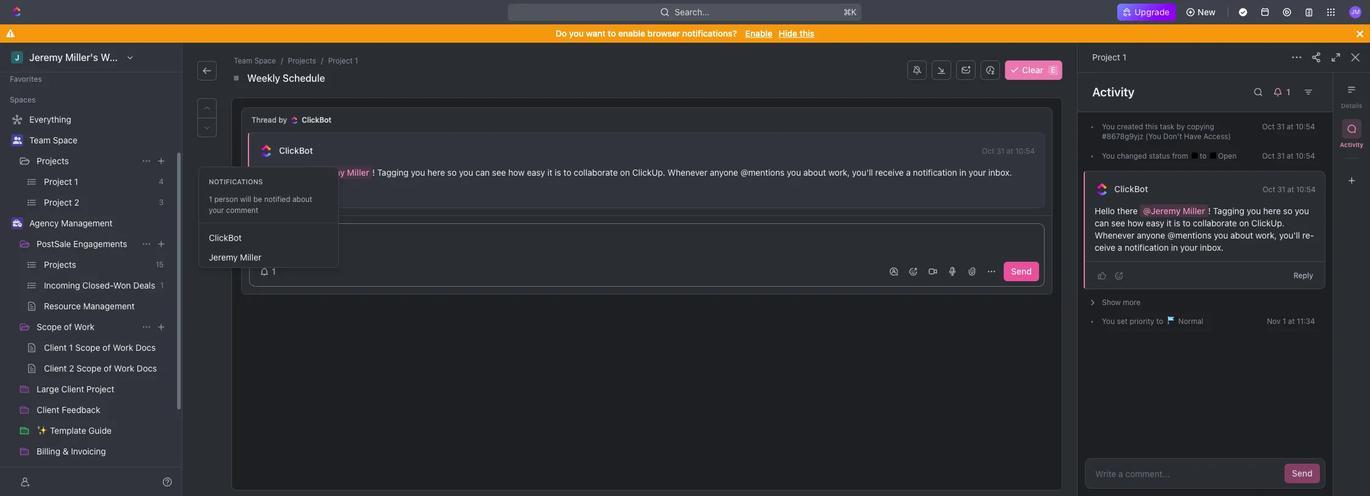 Task type: describe. For each thing, give the bounding box(es) containing it.
team space
[[29, 135, 77, 145]]

0 vertical spatial projects
[[288, 56, 316, 65]]

client 1 scope of work docs link
[[44, 338, 169, 358]]

more
[[1123, 298, 1141, 307]]

clear
[[1022, 65, 1044, 75]]

collaborate inside ! tagging you here so you can see how easy it is to collaborate on clickup. whenever anyone @mentions you about work, you'll re ceive a notification in your inbox.
[[1193, 218, 1237, 228]]

1 button
[[1268, 82, 1299, 102]]

show more button
[[1085, 294, 1326, 311]]

you for set priority to
[[1102, 317, 1115, 326]]

jm
[[1351, 8, 1360, 15]]

#8678g9yjz
[[1102, 132, 1144, 141]]

client feedback
[[37, 405, 100, 415]]

2 vertical spatial projects
[[44, 260, 76, 270]]

hello there @jeremy miller
[[1095, 206, 1205, 216]]

clickbot inside button
[[279, 145, 313, 156]]

0 horizontal spatial so
[[447, 167, 457, 178]]

everything link
[[5, 110, 169, 129]]

changed status from
[[1115, 151, 1190, 161]]

hello there @jeremy miller ! tagging you here so you can see how easy it is to collaborate on clickup. whenever anyone @mentions you about work, you'll receive a notification in your inbox.
[[259, 167, 1012, 178]]

user group image
[[13, 137, 22, 144]]

thread
[[252, 115, 277, 125]]

person
[[214, 195, 238, 204]]

jeremy for jeremy miller's workspace
[[29, 52, 63, 63]]

project 2
[[44, 197, 79, 208]]

your inside 1 person will be notified about your comment
[[209, 206, 224, 215]]

clickbot inside task sidebar content section
[[1114, 184, 1148, 194]]

send inside task sidebar content section
[[1292, 468, 1313, 479]]

tagging inside ! tagging you here so you can see how easy it is to collaborate on clickup. whenever anyone @mentions you about work, you'll re ceive a notification in your inbox.
[[1213, 206, 1245, 216]]

spaces
[[10, 95, 36, 104]]

1 vertical spatial projects link
[[37, 151, 137, 171]]

so inside ! tagging you here so you can see how easy it is to collaborate on clickup. whenever anyone @mentions you about work, you'll re ceive a notification in your inbox.
[[1283, 206, 1293, 216]]

hide
[[779, 28, 797, 38]]

2 for client
[[69, 363, 74, 374]]

want
[[586, 28, 606, 38]]

new button
[[1181, 2, 1223, 22]]

easy inside ! tagging you here so you can see how easy it is to collaborate on clickup. whenever anyone @mentions you about work, you'll re ceive a notification in your inbox.
[[1146, 218, 1165, 228]]

send button inside task sidebar content section
[[1285, 464, 1320, 484]]

set
[[1117, 317, 1128, 326]]

2 for project
[[74, 197, 79, 208]]

in inside ! tagging you here so you can see how easy it is to collaborate on clickup. whenever anyone @mentions you about work, you'll re ceive a notification in your inbox.
[[1171, 242, 1178, 253]]

0 horizontal spatial collaborate
[[574, 167, 618, 178]]

miller for ! tagging you here so you can see how easy it is to collaborate on clickup. whenever anyone @mentions you about work, you'll re ceive a notification in your inbox.
[[1183, 206, 1205, 216]]

! inside ! tagging you here so you can see how easy it is to collaborate on clickup. whenever anyone @mentions you about work, you'll re ceive a notification in your inbox.
[[1208, 206, 1211, 216]]

new
[[1198, 7, 1216, 17]]

jeremy miller's workspace, , element
[[11, 51, 23, 64]]

on inside ! tagging you here so you can see how easy it is to collaborate on clickup. whenever anyone @mentions you about work, you'll re ceive a notification in your inbox.
[[1239, 218, 1249, 228]]

billing
[[37, 446, 60, 457]]

1 person will be notified about your comment
[[209, 195, 312, 215]]

notified
[[264, 195, 290, 204]]

0 horizontal spatial notification
[[913, 167, 957, 178]]

0 vertical spatial send
[[1011, 266, 1032, 277]]

0 vertical spatial a
[[906, 167, 911, 178]]

0 vertical spatial @mentions
[[741, 167, 785, 178]]

jeremy for jeremy miller
[[209, 252, 238, 263]]

2 / from the left
[[321, 56, 323, 65]]

1 horizontal spatial your
[[969, 167, 986, 178]]

client for feedback
[[37, 405, 59, 415]]

reply
[[1294, 271, 1314, 280]]

guide
[[88, 426, 112, 436]]

0 vertical spatial clickup.
[[632, 167, 665, 178]]

open
[[1216, 151, 1237, 161]]

2 vertical spatial projects link
[[44, 255, 151, 275]]

your inside ! tagging you here so you can see how easy it is to collaborate on clickup. whenever anyone @mentions you about work, you'll re ceive a notification in your inbox.
[[1180, 242, 1198, 253]]

e
[[1051, 65, 1056, 74]]

@jeremy miller button for ! tagging you here so you can see how easy it is to collaborate on clickup. whenever anyone @mentions you about work, you'll re ceive a notification in your inbox.
[[1140, 205, 1208, 217]]

incoming closed-won deals 1
[[44, 280, 164, 291]]

team for team space
[[29, 135, 51, 145]]

1 inside dropdown button
[[1286, 87, 1290, 97]]

how inside ! tagging you here so you can see how easy it is to collaborate on clickup. whenever anyone @mentions you about work, you'll re ceive a notification in your inbox.
[[1128, 218, 1144, 228]]

normal
[[1177, 317, 1204, 326]]

1 inside button
[[272, 266, 276, 277]]

@jeremy for ! tagging you here so you can see how easy it is to collaborate on clickup. whenever anyone @mentions you about work, you'll receive a notification in your inbox.
[[307, 167, 345, 178]]

about inside ! tagging you here so you can see how easy it is to collaborate on clickup. whenever anyone @mentions you about work, you'll re ceive a notification in your inbox.
[[1231, 230, 1253, 241]]

hello for ! tagging you here so you can see how easy it is to collaborate on clickup. whenever anyone @mentions you about work, you'll re ceive a notification in your inbox.
[[1095, 206, 1115, 216]]

0 horizontal spatial !
[[372, 167, 375, 178]]

this inside you created this task by copying #8678g9yjz (you don't have access)
[[1145, 122, 1158, 131]]

created
[[1117, 122, 1143, 131]]

whenever inside ! tagging you here so you can see how easy it is to collaborate on clickup. whenever anyone @mentions you about work, you'll re ceive a notification in your inbox.
[[1095, 230, 1135, 241]]

0 horizontal spatial by
[[279, 115, 287, 125]]

deals
[[133, 280, 155, 291]]

&
[[63, 446, 69, 457]]

receive
[[875, 167, 904, 178]]

set priority to
[[1115, 317, 1166, 326]]

resource
[[44, 301, 81, 311]]

miller for ! tagging you here so you can see how easy it is to collaborate on clickup. whenever anyone @mentions you about work, you'll receive a notification in your inbox.
[[347, 167, 369, 178]]

0 horizontal spatial it
[[548, 167, 553, 178]]

anyone inside ! tagging you here so you can see how easy it is to collaborate on clickup. whenever anyone @mentions you about work, you'll re ceive a notification in your inbox.
[[1137, 230, 1165, 241]]

client 2 scope of work docs
[[44, 363, 157, 374]]

1 button
[[255, 262, 283, 282]]

from
[[1172, 151, 1188, 161]]

✨
[[37, 426, 48, 436]]

0 horizontal spatial tagging
[[377, 167, 409, 178]]

schedule
[[283, 73, 325, 84]]

miller's
[[65, 52, 98, 63]]

weekly schedule link
[[245, 71, 327, 85]]

0 horizontal spatial you'll
[[852, 167, 873, 178]]

priority
[[1130, 317, 1154, 326]]

client for 1
[[44, 343, 67, 353]]

j
[[15, 53, 19, 62]]

(you
[[1146, 132, 1161, 141]]

business time image
[[13, 220, 22, 227]]

ceive
[[1095, 230, 1314, 253]]

invoicing
[[71, 446, 106, 457]]

0 vertical spatial work,
[[828, 167, 850, 178]]

work for 2
[[114, 363, 134, 374]]

client for 2
[[44, 363, 67, 374]]

nov 1 at 11:34
[[1267, 317, 1315, 326]]

show more
[[1102, 298, 1141, 307]]

1 horizontal spatial project 1 link
[[326, 55, 361, 67]]

clickbot button
[[278, 145, 314, 156]]

0 vertical spatial on
[[620, 167, 630, 178]]

0 vertical spatial how
[[508, 167, 525, 178]]

there for ! tagging you here so you can see how easy it is to collaborate on clickup. whenever anyone @mentions you about work, you'll re ceive a notification in your inbox.
[[1117, 206, 1138, 216]]

docs for client 2 scope of work docs
[[137, 363, 157, 374]]

0 horizontal spatial see
[[492, 167, 506, 178]]

large client project link
[[37, 380, 169, 399]]

inbox. inside ! tagging you here so you can see how easy it is to collaborate on clickup. whenever anyone @mentions you about work, you'll re ceive a notification in your inbox.
[[1200, 242, 1224, 253]]

postsale
[[37, 239, 71, 249]]

workspace
[[101, 52, 151, 63]]

agency management
[[29, 218, 113, 228]]

space for team space
[[53, 135, 77, 145]]

management for resource management
[[83, 301, 135, 311]]

you for changed status from
[[1102, 151, 1115, 161]]

agency management link
[[29, 214, 169, 233]]

nov
[[1267, 317, 1281, 326]]

client up client feedback
[[61, 384, 84, 394]]

at for changed status from
[[1287, 151, 1294, 161]]

changed
[[1117, 151, 1147, 161]]

task sidebar navigation tab list
[[1339, 80, 1365, 191]]

team space / projects / project 1
[[234, 56, 358, 65]]

0 vertical spatial team space link
[[231, 55, 278, 67]]

enable
[[745, 28, 773, 38]]

project 2 link
[[44, 193, 154, 213]]

0 horizontal spatial send button
[[1004, 262, 1039, 281]]

jeremy miller's workspace
[[29, 52, 151, 63]]

do you want to enable browser notifications? enable hide this
[[556, 28, 815, 38]]

0 vertical spatial inbox.
[[989, 167, 1012, 178]]

re
[[1303, 230, 1314, 241]]

incoming closed-won deals link
[[44, 276, 155, 296]]

0 vertical spatial anyone
[[710, 167, 738, 178]]

2 horizontal spatial project 1 link
[[1092, 52, 1127, 62]]

0 horizontal spatial project 1 link
[[44, 172, 154, 192]]

reply button
[[1289, 268, 1318, 283]]

✨ template guide
[[37, 426, 112, 436]]

jeremy miller
[[209, 252, 262, 263]]

billing & invoicing link
[[37, 442, 169, 462]]

0 horizontal spatial whenever
[[668, 167, 708, 178]]

0 vertical spatial project 1
[[1092, 52, 1127, 62]]

1 vertical spatial projects
[[37, 156, 69, 166]]

weekly
[[247, 73, 280, 84]]



Task type: locate. For each thing, give the bounding box(es) containing it.
task
[[1160, 122, 1175, 131]]

1 vertical spatial is
[[1174, 218, 1181, 228]]

1 vertical spatial inbox.
[[1200, 242, 1224, 253]]

so
[[447, 167, 457, 178], [1283, 206, 1293, 216]]

project 1 link up weekly schedule link
[[326, 55, 361, 67]]

1 horizontal spatial !
[[1208, 206, 1211, 216]]

work for 1
[[113, 343, 133, 353]]

jeremy inside sidebar navigation
[[29, 52, 63, 63]]

0 vertical spatial notification
[[913, 167, 957, 178]]

@jeremy miller button up ceive
[[1140, 205, 1208, 217]]

0 horizontal spatial work,
[[828, 167, 850, 178]]

scope down client 1 scope of work docs
[[76, 363, 101, 374]]

clickbot down thread by
[[279, 145, 313, 156]]

1 horizontal spatial @jeremy miller button
[[1140, 205, 1208, 217]]

work down resource management on the left
[[74, 322, 95, 332]]

1 horizontal spatial anyone
[[1137, 230, 1165, 241]]

miller
[[347, 167, 369, 178], [1183, 206, 1205, 216], [240, 252, 262, 263]]

31
[[1277, 122, 1285, 131], [997, 147, 1005, 156], [1277, 151, 1285, 161], [1278, 185, 1286, 194]]

crm link
[[37, 463, 169, 482]]

scope for 1
[[75, 343, 100, 353]]

1 horizontal spatial see
[[1111, 218, 1125, 228]]

1 vertical spatial can
[[1095, 218, 1109, 228]]

space down everything
[[53, 135, 77, 145]]

1 horizontal spatial on
[[1239, 218, 1249, 228]]

task sidebar content section
[[1078, 73, 1333, 496]]

0 horizontal spatial easy
[[527, 167, 545, 178]]

there down changed
[[1117, 206, 1138, 216]]

3 you from the top
[[1102, 317, 1115, 326]]

is
[[555, 167, 561, 178], [1174, 218, 1181, 228]]

project 1 up project 2 at the left of page
[[44, 176, 78, 187]]

0 horizontal spatial how
[[508, 167, 525, 178]]

1 vertical spatial it
[[1167, 218, 1172, 228]]

tagging
[[377, 167, 409, 178], [1213, 206, 1245, 216]]

docs up client 2 scope of work docs link
[[136, 343, 156, 353]]

clickbot up 'clickbot' button at the top of page
[[302, 115, 331, 125]]

0 vertical spatial @jeremy
[[307, 167, 345, 178]]

how
[[508, 167, 525, 178], [1128, 218, 1144, 228]]

by right thread
[[279, 115, 287, 125]]

favorites
[[10, 74, 42, 84]]

0 horizontal spatial @mentions
[[741, 167, 785, 178]]

jm button
[[1346, 2, 1365, 22]]

space up weekly at the top left
[[254, 56, 276, 65]]

scope down resource on the left bottom
[[37, 322, 62, 332]]

1 vertical spatial how
[[1128, 218, 1144, 228]]

you left set
[[1102, 317, 1115, 326]]

management
[[61, 218, 113, 228], [83, 301, 135, 311]]

management up postsale engagements link
[[61, 218, 113, 228]]

0 vertical spatial you'll
[[852, 167, 873, 178]]

of down resource on the left bottom
[[64, 322, 72, 332]]

project 1 down upgrade link
[[1092, 52, 1127, 62]]

0 horizontal spatial clickup.
[[632, 167, 665, 178]]

projects up schedule
[[288, 56, 316, 65]]

team right "user group" image
[[29, 135, 51, 145]]

will
[[240, 195, 251, 204]]

about
[[804, 167, 826, 178], [292, 195, 312, 204], [1231, 230, 1253, 241]]

of up client 2 scope of work docs link
[[103, 343, 110, 353]]

projects down "team space"
[[37, 156, 69, 166]]

details
[[1341, 102, 1363, 109]]

1 vertical spatial 2
[[69, 363, 74, 374]]

on
[[620, 167, 630, 178], [1239, 218, 1249, 228]]

you up #8678g9yjz
[[1102, 122, 1115, 131]]

don't
[[1163, 132, 1182, 141]]

by up 'don't'
[[1177, 122, 1185, 131]]

0 vertical spatial about
[[804, 167, 826, 178]]

docs for client 1 scope of work docs
[[136, 343, 156, 353]]

1 horizontal spatial easy
[[1146, 218, 1165, 228]]

hello for ! tagging you here so you can see how easy it is to collaborate on clickup. whenever anyone @mentions you about work, you'll receive a notification in your inbox.
[[259, 167, 279, 178]]

0 vertical spatial see
[[492, 167, 506, 178]]

! tagging you here so you can see how easy it is to collaborate on clickup. whenever anyone @mentions you about work, you'll re ceive a notification in your inbox.
[[1095, 206, 1314, 253]]

have
[[1184, 132, 1202, 141]]

to inside ! tagging you here so you can see how easy it is to collaborate on clickup. whenever anyone @mentions you about work, you'll re ceive a notification in your inbox.
[[1183, 218, 1191, 228]]

1 vertical spatial about
[[292, 195, 312, 204]]

projects link down "team space"
[[37, 151, 137, 171]]

@mentions inside ! tagging you here so you can see how easy it is to collaborate on clickup. whenever anyone @mentions you about work, you'll re ceive a notification in your inbox.
[[1168, 230, 1212, 241]]

resource management link
[[44, 297, 169, 316]]

1 vertical spatial see
[[1111, 218, 1125, 228]]

work down "client 1 scope of work docs" link
[[114, 363, 134, 374]]

scope of work
[[37, 322, 95, 332]]

miller inside task sidebar content section
[[1183, 206, 1205, 216]]

crm
[[37, 467, 56, 478]]

3
[[159, 198, 164, 207]]

@jeremy for ! tagging you here so you can see how easy it is to collaborate on clickup. whenever anyone @mentions you about work, you'll re ceive a notification in your inbox.
[[1143, 206, 1181, 216]]

engagements
[[73, 239, 127, 249]]

scope for 2
[[76, 363, 101, 374]]

0 horizontal spatial team space link
[[29, 131, 169, 150]]

list containing clickbot
[[199, 223, 338, 267]]

clickbot up hello there @jeremy miller
[[1114, 184, 1148, 194]]

a down hello there @jeremy miller
[[1118, 242, 1123, 253]]

notification down hello there @jeremy miller
[[1125, 242, 1169, 253]]

at
[[1287, 122, 1294, 131], [1007, 147, 1013, 156], [1287, 151, 1294, 161], [1288, 185, 1294, 194], [1288, 317, 1295, 326]]

0 horizontal spatial space
[[53, 135, 77, 145]]

4
[[159, 177, 164, 186]]

2 you from the top
[[1102, 151, 1115, 161]]

0 vertical spatial there
[[281, 167, 302, 178]]

projects link up closed-
[[44, 255, 151, 275]]

1 vertical spatial there
[[1117, 206, 1138, 216]]

/ up weekly schedule link
[[281, 56, 283, 65]]

team space link up weekly at the top left
[[231, 55, 278, 67]]

browser
[[648, 28, 680, 38]]

!
[[372, 167, 375, 178], [1208, 206, 1211, 216]]

tree
[[5, 110, 171, 496]]

1 horizontal spatial clickup.
[[1252, 218, 1285, 228]]

1 horizontal spatial work,
[[1256, 230, 1277, 241]]

activity up created
[[1092, 85, 1135, 99]]

list
[[199, 223, 338, 267]]

0 vertical spatial space
[[254, 56, 276, 65]]

1 / from the left
[[281, 56, 283, 65]]

15
[[156, 260, 164, 269]]

1 vertical spatial project 1
[[44, 176, 78, 187]]

docs down "client 1 scope of work docs" link
[[137, 363, 157, 374]]

1 horizontal spatial send
[[1292, 468, 1313, 479]]

project 1 link up project 2 link
[[44, 172, 154, 192]]

@jeremy miller button
[[304, 166, 372, 179], [1140, 205, 1208, 217]]

1 you from the top
[[1102, 122, 1115, 131]]

1
[[1123, 52, 1127, 62], [355, 56, 358, 65], [1286, 87, 1290, 97], [74, 176, 78, 187], [209, 195, 212, 204], [272, 266, 276, 277], [160, 281, 164, 290], [1283, 317, 1286, 326], [69, 343, 73, 353]]

1 vertical spatial docs
[[137, 363, 157, 374]]

tree inside sidebar navigation
[[5, 110, 171, 496]]

oct
[[1262, 122, 1275, 131], [982, 147, 995, 156], [1262, 151, 1275, 161], [1263, 185, 1276, 194]]

1 vertical spatial work,
[[1256, 230, 1277, 241]]

client down large
[[37, 405, 59, 415]]

1 horizontal spatial about
[[804, 167, 826, 178]]

comment
[[226, 206, 258, 215]]

1 vertical spatial easy
[[1146, 218, 1165, 228]]

1 horizontal spatial whenever
[[1095, 230, 1135, 241]]

by
[[279, 115, 287, 125], [1177, 122, 1185, 131]]

team up weekly at the top left
[[234, 56, 252, 65]]

1 vertical spatial on
[[1239, 218, 1249, 228]]

status
[[1149, 151, 1170, 161]]

see inside ! tagging you here so you can see how easy it is to collaborate on clickup. whenever anyone @mentions you about work, you'll re ceive a notification in your inbox.
[[1111, 218, 1125, 228]]

management for agency management
[[61, 218, 113, 228]]

0 horizontal spatial activity
[[1092, 85, 1135, 99]]

/ up schedule
[[321, 56, 323, 65]]

✨ template guide link
[[37, 421, 169, 441]]

2 vertical spatial you
[[1102, 317, 1115, 326]]

project 1 link
[[1092, 52, 1127, 62], [326, 55, 361, 67], [44, 172, 154, 192]]

scope of work link
[[37, 318, 137, 337]]

0 vertical spatial in
[[960, 167, 967, 178]]

0 horizontal spatial send
[[1011, 266, 1032, 277]]

you
[[1102, 122, 1115, 131], [1102, 151, 1115, 161], [1102, 317, 1115, 326]]

client down scope of work
[[44, 343, 67, 353]]

0 vertical spatial scope
[[37, 322, 62, 332]]

easy
[[527, 167, 545, 178], [1146, 218, 1165, 228]]

activity inside task sidebar navigation tab list
[[1340, 141, 1364, 148]]

you left changed
[[1102, 151, 1115, 161]]

space inside sidebar navigation
[[53, 135, 77, 145]]

upgrade link
[[1118, 4, 1176, 21]]

weekly schedule
[[247, 73, 325, 84]]

collaborate
[[574, 167, 618, 178], [1193, 218, 1237, 228]]

scope down scope of work link
[[75, 343, 100, 353]]

postsale engagements
[[37, 239, 127, 249]]

there down 'clickbot' button at the top of page
[[281, 167, 302, 178]]

you'll left re
[[1279, 230, 1300, 241]]

jeremy left 1 button
[[209, 252, 238, 263]]

can inside ! tagging you here so you can see how easy it is to collaborate on clickup. whenever anyone @mentions you about work, you'll re ceive a notification in your inbox.
[[1095, 218, 1109, 228]]

1 vertical spatial work
[[113, 343, 133, 353]]

1 vertical spatial team space link
[[29, 131, 169, 150]]

1 vertical spatial a
[[1118, 242, 1123, 253]]

notifications
[[209, 178, 263, 186]]

here inside ! tagging you here so you can see how easy it is to collaborate on clickup. whenever anyone @mentions you about work, you'll re ceive a notification in your inbox.
[[1263, 206, 1281, 216]]

your
[[969, 167, 986, 178], [209, 206, 224, 215], [1180, 242, 1198, 253]]

docs
[[136, 343, 156, 353], [137, 363, 157, 374]]

by inside you created this task by copying #8678g9yjz (you don't have access)
[[1177, 122, 1185, 131]]

management down incoming closed-won deals 1
[[83, 301, 135, 311]]

1 horizontal spatial jeremy
[[209, 252, 238, 263]]

you'll left receive
[[852, 167, 873, 178]]

1 horizontal spatial so
[[1283, 206, 1293, 216]]

notification
[[913, 167, 957, 178], [1125, 242, 1169, 253]]

0 horizontal spatial there
[[281, 167, 302, 178]]

0 vertical spatial work
[[74, 322, 95, 332]]

notifications?
[[683, 28, 737, 38]]

1 horizontal spatial hello
[[1095, 206, 1115, 216]]

2 vertical spatial miller
[[240, 252, 262, 263]]

it
[[548, 167, 553, 178], [1167, 218, 1172, 228]]

1 vertical spatial in
[[1171, 242, 1178, 253]]

everything
[[29, 114, 71, 125]]

you inside you created this task by copying #8678g9yjz (you don't have access)
[[1102, 122, 1115, 131]]

projects link up schedule
[[286, 55, 319, 67]]

0 horizontal spatial a
[[906, 167, 911, 178]]

⌘k
[[844, 7, 857, 17]]

a right receive
[[906, 167, 911, 178]]

jeremy right j at the left
[[29, 52, 63, 63]]

1 vertical spatial clickup.
[[1252, 218, 1285, 228]]

activity inside task sidebar content section
[[1092, 85, 1135, 99]]

hello inside task sidebar content section
[[1095, 206, 1115, 216]]

@jeremy up ceive
[[1143, 206, 1181, 216]]

1 vertical spatial whenever
[[1095, 230, 1135, 241]]

activity down details
[[1340, 141, 1364, 148]]

1 horizontal spatial @jeremy
[[1143, 206, 1181, 216]]

1 inside incoming closed-won deals 1
[[160, 281, 164, 290]]

1 horizontal spatial send button
[[1285, 464, 1320, 484]]

resource management
[[44, 301, 135, 311]]

2 up agency management
[[74, 197, 79, 208]]

work,
[[828, 167, 850, 178], [1256, 230, 1277, 241]]

0 vertical spatial send button
[[1004, 262, 1039, 281]]

template
[[50, 426, 86, 436]]

large
[[37, 384, 59, 394]]

a inside ! tagging you here so you can see how easy it is to collaborate on clickup. whenever anyone @mentions you about work, you'll re ceive a notification in your inbox.
[[1118, 242, 1123, 253]]

work, left receive
[[828, 167, 850, 178]]

0 vertical spatial hello
[[259, 167, 279, 178]]

0 horizontal spatial here
[[428, 167, 445, 178]]

you'll
[[852, 167, 873, 178], [1279, 230, 1300, 241]]

2
[[74, 197, 79, 208], [69, 363, 74, 374]]

miller inside list
[[240, 252, 262, 263]]

0 horizontal spatial about
[[292, 195, 312, 204]]

show
[[1102, 298, 1121, 307]]

1 horizontal spatial notification
[[1125, 242, 1169, 253]]

1 vertical spatial anyone
[[1137, 230, 1165, 241]]

@jeremy miller button down 'clickbot' button at the top of page
[[304, 166, 372, 179]]

1 vertical spatial send button
[[1285, 464, 1320, 484]]

enable
[[618, 28, 645, 38]]

is inside ! tagging you here so you can see how easy it is to collaborate on clickup. whenever anyone @mentions you about work, you'll re ceive a notification in your inbox.
[[1174, 218, 1181, 228]]

@jeremy miller button for ! tagging you here so you can see how easy it is to collaborate on clickup. whenever anyone @mentions you about work, you'll receive a notification in your inbox.
[[304, 166, 372, 179]]

client 1 scope of work docs
[[44, 343, 156, 353]]

there for ! tagging you here so you can see how easy it is to collaborate on clickup. whenever anyone @mentions you about work, you'll receive a notification in your inbox.
[[281, 167, 302, 178]]

of for 2
[[104, 363, 112, 374]]

projects up incoming at the bottom of the page
[[44, 260, 76, 270]]

clickup.
[[632, 167, 665, 178], [1252, 218, 1285, 228]]

notification right receive
[[913, 167, 957, 178]]

@jeremy miller button inside task sidebar content section
[[1140, 205, 1208, 217]]

docs inside client 2 scope of work docs link
[[137, 363, 157, 374]]

of down "client 1 scope of work docs" link
[[104, 363, 112, 374]]

tree containing everything
[[5, 110, 171, 496]]

search...
[[675, 7, 710, 17]]

work, left re
[[1256, 230, 1277, 241]]

0 vertical spatial is
[[555, 167, 561, 178]]

project 1 link down upgrade link
[[1092, 52, 1127, 62]]

0 horizontal spatial in
[[960, 167, 967, 178]]

of for 1
[[103, 343, 110, 353]]

0 horizontal spatial is
[[555, 167, 561, 178]]

client up large
[[44, 363, 67, 374]]

agency
[[29, 218, 59, 228]]

a
[[906, 167, 911, 178], [1118, 242, 1123, 253]]

send
[[1011, 266, 1032, 277], [1292, 468, 1313, 479]]

docs inside "client 1 scope of work docs" link
[[136, 343, 156, 353]]

/
[[281, 56, 283, 65], [321, 56, 323, 65]]

access)
[[1204, 132, 1231, 141]]

1 vertical spatial notification
[[1125, 242, 1169, 253]]

client feedback link
[[37, 401, 169, 420]]

1 horizontal spatial in
[[1171, 242, 1178, 253]]

be
[[253, 195, 262, 204]]

this up (you
[[1145, 122, 1158, 131]]

project
[[1092, 52, 1120, 62], [328, 56, 353, 65], [44, 176, 72, 187], [44, 197, 72, 208], [86, 384, 114, 394]]

can
[[476, 167, 490, 178], [1095, 218, 1109, 228]]

you'll inside ! tagging you here so you can see how easy it is to collaborate on clickup. whenever anyone @mentions you about work, you'll re ceive a notification in your inbox.
[[1279, 230, 1300, 241]]

@jeremy down 'clickbot' button at the top of page
[[307, 167, 345, 178]]

0 vertical spatial you
[[1102, 122, 1115, 131]]

1 horizontal spatial @mentions
[[1168, 230, 1212, 241]]

@jeremy inside task sidebar content section
[[1143, 206, 1181, 216]]

notification inside ! tagging you here so you can see how easy it is to collaborate on clickup. whenever anyone @mentions you about work, you'll re ceive a notification in your inbox.
[[1125, 242, 1169, 253]]

team space link down everything link
[[29, 131, 169, 150]]

work up client 2 scope of work docs link
[[113, 343, 133, 353]]

1 vertical spatial your
[[209, 206, 224, 215]]

thread by
[[252, 115, 287, 125]]

1 vertical spatial so
[[1283, 206, 1293, 216]]

clickup. inside ! tagging you here so you can see how easy it is to collaborate on clickup. whenever anyone @mentions you about work, you'll re ceive a notification in your inbox.
[[1252, 218, 1285, 228]]

0 vertical spatial management
[[61, 218, 113, 228]]

clickbot up jeremy miller
[[209, 233, 242, 243]]

it inside ! tagging you here so you can see how easy it is to collaborate on clickup. whenever anyone @mentions you about work, you'll re ceive a notification in your inbox.
[[1167, 218, 1172, 228]]

0 horizontal spatial @jeremy
[[307, 167, 345, 178]]

you created this task by copying #8678g9yjz (you don't have access)
[[1102, 122, 1231, 141]]

0 horizontal spatial this
[[800, 28, 815, 38]]

2 vertical spatial work
[[114, 363, 134, 374]]

this right hide
[[800, 28, 815, 38]]

1 inside 1 person will be notified about your comment
[[209, 195, 212, 204]]

2 vertical spatial of
[[104, 363, 112, 374]]

there inside task sidebar content section
[[1117, 206, 1138, 216]]

at for set priority to
[[1288, 317, 1295, 326]]

team space link inside tree
[[29, 131, 169, 150]]

favorites button
[[5, 72, 47, 87]]

0 vertical spatial projects link
[[286, 55, 319, 67]]

in
[[960, 167, 967, 178], [1171, 242, 1178, 253]]

about inside 1 person will be notified about your comment
[[292, 195, 312, 204]]

0 horizontal spatial project 1
[[44, 176, 78, 187]]

2 up large client project
[[69, 363, 74, 374]]

upgrade
[[1135, 7, 1170, 17]]

project 1 inside tree
[[44, 176, 78, 187]]

team for team space / projects / project 1
[[234, 56, 252, 65]]

space for team space / projects / project 1
[[254, 56, 276, 65]]

client
[[44, 343, 67, 353], [44, 363, 67, 374], [61, 384, 84, 394], [37, 405, 59, 415]]

0 vertical spatial can
[[476, 167, 490, 178]]

sidebar navigation
[[0, 43, 185, 496]]

team inside tree
[[29, 135, 51, 145]]

1 horizontal spatial there
[[1117, 206, 1138, 216]]

1 vertical spatial you
[[1102, 151, 1115, 161]]

at for created this task by copying
[[1287, 122, 1294, 131]]

clickbot inside list
[[209, 233, 242, 243]]

0 vertical spatial activity
[[1092, 85, 1135, 99]]

0 horizontal spatial miller
[[240, 252, 262, 263]]

0 vertical spatial it
[[548, 167, 553, 178]]

work, inside ! tagging you here so you can see how easy it is to collaborate on clickup. whenever anyone @mentions you about work, you'll re ceive a notification in your inbox.
[[1256, 230, 1277, 241]]

0 vertical spatial of
[[64, 322, 72, 332]]



Task type: vqa. For each thing, say whether or not it's contained in the screenshot.


